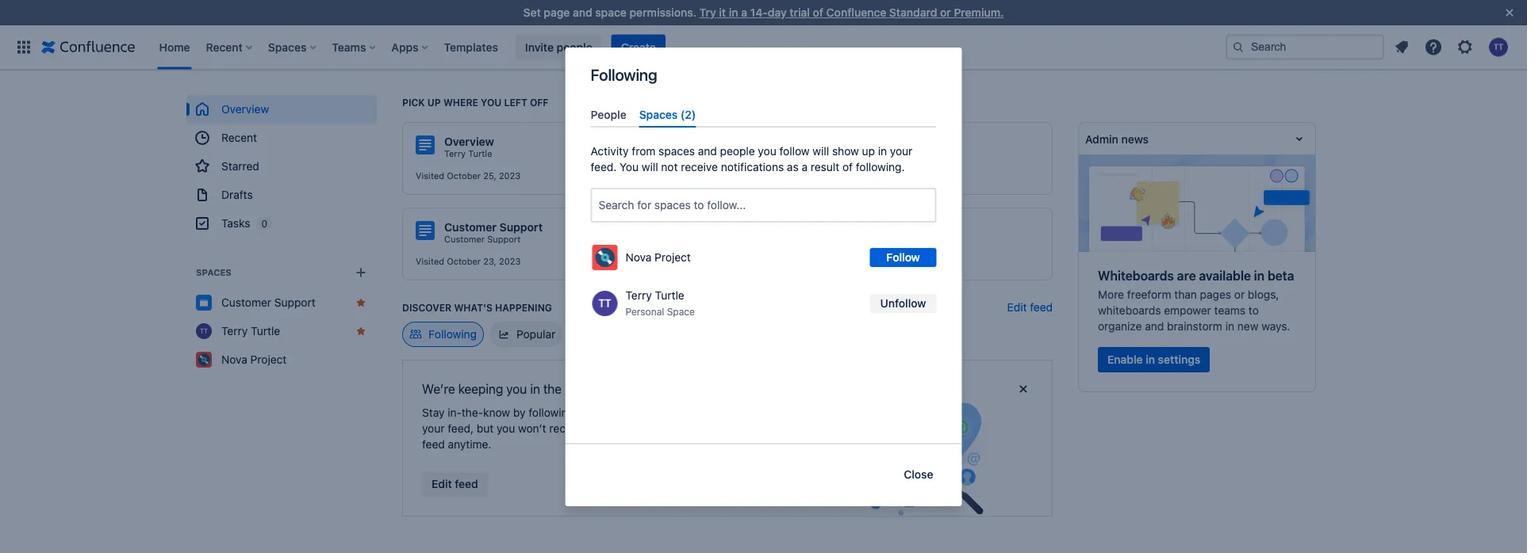 Task type: describe. For each thing, give the bounding box(es) containing it.
(2)
[[681, 108, 696, 121]]

edit,
[[784, 423, 807, 436]]

ways.
[[1262, 320, 1291, 333]]

enable in settings link
[[1098, 348, 1211, 373]]

premium.
[[954, 6, 1004, 19]]

invite
[[525, 40, 554, 54]]

create a space image
[[352, 264, 371, 283]]

available
[[1200, 269, 1252, 284]]

global element
[[10, 25, 1223, 69]]

as
[[787, 161, 799, 174]]

follow
[[780, 145, 810, 158]]

started
[[819, 221, 858, 234]]

spaces button
[[263, 35, 323, 60]]

but
[[477, 423, 494, 436]]

0 vertical spatial turtle
[[468, 149, 492, 159]]

1 horizontal spatial customer support link
[[444, 234, 521, 245]]

left
[[504, 97, 528, 108]]

anytime.
[[448, 439, 492, 452]]

tasks
[[221, 217, 250, 230]]

people
[[591, 108, 627, 121]]

2 vertical spatial spaces
[[196, 268, 232, 278]]

in inside stay in-the-know by following people and spaces. their activity will show up in your feed, but you won't receive email notifications about it. add to, or edit, your feed anytime.
[[815, 407, 824, 420]]

visited october 23, 2023 for customer
[[416, 257, 521, 267]]

terry inside terry turtle personal space
[[626, 289, 652, 303]]

1 horizontal spatial overview
[[444, 135, 494, 148]]

set
[[523, 6, 541, 19]]

admin
[[1086, 132, 1119, 145]]

0 vertical spatial feed
[[1030, 301, 1053, 314]]

up inside stay in-the-know by following people and spaces. their activity will show up in your feed, but you won't receive email notifications about it. add to, or edit, your feed anytime.
[[799, 407, 812, 420]]

people inside stay in-the-know by following people and spaces. their activity will show up in your feed, but you won't receive email notifications about it. add to, or edit, your feed anytime.
[[578, 407, 613, 420]]

about
[[686, 423, 715, 436]]

feed inside stay in-the-know by following people and spaces. their activity will show up in your feed, but you won't receive email notifications about it. add to, or edit, your feed anytime.
[[422, 439, 445, 452]]

show inside stay in-the-know by following people and spaces. their activity will show up in your feed, but you won't receive email notifications about it. add to, or edit, your feed anytime.
[[769, 407, 796, 420]]

discover
[[402, 302, 452, 314]]

announcements
[[595, 328, 679, 341]]

know
[[483, 407, 510, 420]]

0 vertical spatial confluence
[[827, 6, 887, 19]]

result
[[811, 161, 840, 174]]

0 vertical spatial terry turtle link
[[444, 148, 492, 160]]

recent link
[[187, 124, 377, 152]]

admin news
[[1086, 132, 1149, 145]]

whiteboards
[[1098, 269, 1175, 284]]

spaces (2)
[[639, 108, 696, 121]]

0 vertical spatial nova project
[[776, 149, 829, 159]]

in-
[[448, 407, 462, 420]]

brainstorm
[[1168, 320, 1223, 333]]

to inside the whiteboards are available in beta more freeform than pages or blogs, whiteboards empower teams to organize and brainstorm in new ways.
[[1249, 304, 1259, 317]]

not
[[661, 161, 678, 174]]

group containing overview
[[187, 95, 377, 238]]

turtle inside terry turtle personal space
[[655, 289, 685, 303]]

23, for project
[[815, 171, 828, 181]]

day
[[768, 6, 787, 19]]

0 horizontal spatial of
[[813, 6, 824, 19]]

it
[[719, 6, 726, 19]]

keeping
[[458, 382, 503, 397]]

following
[[529, 407, 575, 420]]

follow button
[[870, 249, 937, 268]]

where
[[444, 97, 479, 108]]

and inside activity from spaces and people you follow will show up in your feed. you will not receive notifications as a result of following.
[[698, 145, 717, 158]]

it.
[[718, 423, 728, 436]]

the
[[544, 382, 562, 397]]

apps
[[392, 40, 419, 54]]

none text field inside following 'dialog'
[[599, 198, 602, 214]]

permissions.
[[630, 6, 697, 19]]

templates
[[444, 40, 498, 54]]

follow
[[887, 251, 920, 264]]

banner containing home
[[0, 25, 1528, 70]]

0 horizontal spatial terry turtle
[[221, 325, 280, 338]]

settings icon image
[[1456, 38, 1475, 57]]

close message box image
[[1014, 380, 1033, 399]]

edit for top edit feed button
[[1008, 301, 1027, 314]]

visited for nova project home
[[748, 171, 776, 181]]

space
[[667, 307, 695, 318]]

we're
[[422, 382, 455, 397]]

create
[[621, 40, 656, 54]]

search for spaces to follow...
[[599, 199, 746, 212]]

for
[[638, 199, 652, 212]]

whiteboards are available in beta more freeform than pages or blogs, whiteboards empower teams to organize and brainstorm in new ways.
[[1098, 269, 1295, 333]]

we're keeping you in the loop
[[422, 382, 590, 397]]

visited october 23, 2023 for nova
[[748, 171, 853, 181]]

personal
[[626, 307, 665, 318]]

support down visited october 25, 2023
[[500, 221, 543, 234]]

and right page
[[573, 6, 593, 19]]

following inside button
[[429, 328, 477, 341]]

0 horizontal spatial edit feed
[[432, 478, 478, 491]]

pick
[[402, 97, 425, 108]]

whiteboards
[[1098, 304, 1162, 317]]

off
[[530, 97, 549, 108]]

1 vertical spatial terry turtle link
[[187, 317, 377, 346]]

1 horizontal spatial nova project link
[[776, 148, 829, 160]]

terry turtle personal space
[[626, 289, 695, 318]]

empower
[[1165, 304, 1212, 317]]

enable in settings
[[1108, 354, 1201, 367]]

by
[[513, 407, 526, 420]]

won't
[[518, 423, 547, 436]]

nova project home
[[776, 135, 879, 148]]

tab list inside following 'dialog'
[[585, 102, 943, 128]]

spaces for to
[[655, 199, 691, 212]]

spaces inside popup button
[[268, 40, 307, 54]]

october for customer support
[[447, 257, 481, 267]]

enable
[[1108, 354, 1143, 367]]

home inside global 'element'
[[159, 40, 190, 54]]

0 vertical spatial up
[[428, 97, 441, 108]]

activity from spaces and people you follow will show up in your feed. you will not receive notifications as a result of following.
[[591, 145, 913, 174]]

than
[[1175, 288, 1198, 302]]

nova inside following 'dialog'
[[626, 251, 652, 264]]

unfollow
[[881, 297, 927, 310]]

0 horizontal spatial will
[[642, 161, 658, 174]]

and inside the whiteboards are available in beta more freeform than pages or blogs, whiteboards empower teams to organize and brainstorm in new ways.
[[1145, 320, 1165, 333]]

search
[[599, 199, 634, 212]]

0 horizontal spatial overview
[[221, 103, 269, 116]]

happening
[[495, 302, 552, 314]]

overview link
[[187, 95, 377, 124]]

0 horizontal spatial your
[[422, 423, 445, 436]]

getting started in confluence
[[776, 221, 934, 234]]

2 vertical spatial terry
[[221, 325, 248, 338]]

space
[[595, 6, 627, 19]]

2023 for nova project home
[[831, 171, 853, 181]]

teams
[[1215, 304, 1246, 317]]

1 vertical spatial home
[[847, 135, 879, 148]]

1 vertical spatial edit feed button
[[422, 472, 488, 498]]

popular
[[517, 328, 556, 341]]

following dialog
[[565, 48, 962, 507]]

2023 for overview
[[499, 171, 521, 181]]

organize
[[1098, 320, 1142, 333]]



Task type: locate. For each thing, give the bounding box(es) containing it.
1 vertical spatial nova project link
[[187, 346, 377, 375]]

a inside activity from spaces and people you follow will show up in your feed. you will not receive notifications as a result of following.
[[802, 161, 808, 174]]

a
[[741, 6, 748, 19], [802, 161, 808, 174]]

notifications inside activity from spaces and people you follow will show up in your feed. you will not receive notifications as a result of following.
[[721, 161, 784, 174]]

2023 up 'happening'
[[499, 257, 521, 267]]

0 vertical spatial a
[[741, 6, 748, 19]]

1 vertical spatial spaces
[[655, 199, 691, 212]]

0 vertical spatial nova project link
[[776, 148, 829, 160]]

add
[[731, 423, 751, 436]]

0 horizontal spatial a
[[741, 6, 748, 19]]

you down know
[[497, 423, 515, 436]]

following down create link
[[591, 65, 658, 84]]

banner
[[0, 25, 1528, 70]]

:wave: image
[[748, 222, 767, 241]]

close button
[[895, 463, 943, 488]]

1 horizontal spatial terry
[[444, 149, 466, 159]]

0 horizontal spatial up
[[428, 97, 441, 108]]

to inside following 'dialog'
[[694, 199, 704, 212]]

home link
[[154, 35, 195, 60]]

Search field
[[1226, 35, 1385, 60]]

group
[[187, 95, 377, 238]]

you
[[481, 97, 502, 108], [758, 145, 777, 158], [507, 382, 527, 397], [497, 423, 515, 436]]

close image
[[1501, 3, 1520, 22]]

visited for overview
[[416, 171, 444, 181]]

and
[[573, 6, 593, 19], [698, 145, 717, 158], [1145, 320, 1165, 333], [616, 407, 635, 420]]

will down the from
[[642, 161, 658, 174]]

1 horizontal spatial visited october 23, 2023
[[748, 171, 853, 181]]

follow...
[[707, 199, 746, 212]]

spaces up overview link
[[268, 40, 307, 54]]

0 horizontal spatial receive
[[550, 423, 587, 436]]

visited left the as at the right top
[[748, 171, 776, 181]]

feed down 'anytime.' on the bottom of the page
[[455, 478, 478, 491]]

edit
[[1008, 301, 1027, 314], [432, 478, 452, 491]]

people up follow... at the left top of the page
[[720, 145, 755, 158]]

1 vertical spatial overview
[[444, 135, 494, 148]]

following down what's
[[429, 328, 477, 341]]

or inside the whiteboards are available in beta more freeform than pages or blogs, whiteboards empower teams to organize and brainstorm in new ways.
[[1235, 288, 1245, 302]]

0 horizontal spatial customer support link
[[187, 289, 377, 317]]

feed.
[[591, 161, 617, 174]]

drafts
[[221, 188, 253, 202]]

invite people button
[[516, 35, 602, 60]]

1 vertical spatial edit
[[432, 478, 452, 491]]

1 horizontal spatial home
[[847, 135, 879, 148]]

edit for the bottom edit feed button
[[432, 478, 452, 491]]

0 vertical spatial will
[[813, 145, 830, 158]]

confluence up follow at right
[[873, 221, 934, 234]]

your inside activity from spaces and people you follow will show up in your feed. you will not receive notifications as a result of following.
[[890, 145, 913, 158]]

up right pick
[[428, 97, 441, 108]]

0 horizontal spatial visited october 23, 2023
[[416, 257, 521, 267]]

or inside stay in-the-know by following people and spaces. their activity will show up in your feed, but you won't receive email notifications about it. add to, or edit, your feed anytime.
[[771, 423, 781, 436]]

recent
[[221, 131, 257, 144]]

2 vertical spatial or
[[771, 423, 781, 436]]

1 vertical spatial receive
[[550, 423, 587, 436]]

support
[[500, 221, 543, 234], [487, 235, 521, 245], [274, 296, 316, 310]]

1 vertical spatial people
[[720, 145, 755, 158]]

templates link
[[439, 35, 503, 60]]

0 vertical spatial edit feed
[[1008, 301, 1053, 314]]

1 horizontal spatial feed
[[455, 478, 478, 491]]

23, for support
[[483, 257, 497, 267]]

following.
[[856, 161, 905, 174]]

loop
[[565, 382, 590, 397]]

visited up discover
[[416, 257, 444, 267]]

from
[[632, 145, 656, 158]]

1 horizontal spatial a
[[802, 161, 808, 174]]

2023 down nova project home
[[831, 171, 853, 181]]

0 vertical spatial receive
[[681, 161, 718, 174]]

news
[[1122, 132, 1149, 145]]

0 horizontal spatial notifications
[[620, 423, 683, 436]]

admin news button
[[1079, 123, 1316, 155]]

notifications
[[721, 161, 784, 174], [620, 423, 683, 436]]

1 vertical spatial up
[[862, 145, 875, 158]]

activity
[[710, 407, 747, 420]]

show inside activity from spaces and people you follow will show up in your feed. you will not receive notifications as a result of following.
[[833, 145, 859, 158]]

in
[[729, 6, 739, 19], [878, 145, 887, 158], [860, 221, 870, 234], [1255, 269, 1265, 284], [1226, 320, 1235, 333], [1146, 354, 1156, 367], [530, 382, 540, 397], [815, 407, 824, 420]]

october down follow
[[779, 171, 813, 181]]

1 vertical spatial 23,
[[483, 257, 497, 267]]

you inside stay in-the-know by following people and spaces. their activity will show up in your feed, but you won't receive email notifications about it. add to, or edit, your feed anytime.
[[497, 423, 515, 436]]

confluence right trial
[[827, 6, 887, 19]]

0 vertical spatial 23,
[[815, 171, 828, 181]]

notifications inside stay in-the-know by following people and spaces. their activity will show up in your feed, but you won't receive email notifications about it. add to, or edit, your feed anytime.
[[620, 423, 683, 436]]

support down 25,
[[487, 235, 521, 245]]

pick up where you left off
[[402, 97, 549, 108]]

0 horizontal spatial nova project
[[221, 354, 287, 367]]

feed left more
[[1030, 301, 1053, 314]]

1 vertical spatial confluence
[[873, 221, 934, 234]]

1 horizontal spatial turtle
[[468, 149, 492, 159]]

visited october 23, 2023 down follow
[[748, 171, 853, 181]]

popular button
[[491, 322, 563, 348]]

2 vertical spatial people
[[578, 407, 613, 420]]

1 horizontal spatial your
[[810, 423, 833, 436]]

0 vertical spatial edit
[[1008, 301, 1027, 314]]

getting
[[776, 221, 816, 234]]

notifications down spaces.
[[620, 423, 683, 436]]

close
[[904, 469, 934, 482]]

1 vertical spatial feed
[[422, 439, 445, 452]]

you inside activity from spaces and people you follow will show up in your feed. you will not receive notifications as a result of following.
[[758, 145, 777, 158]]

to up "new"
[[1249, 304, 1259, 317]]

october for nova project home
[[779, 171, 813, 181]]

1 horizontal spatial 23,
[[815, 171, 828, 181]]

up up 'edit,'
[[799, 407, 812, 420]]

of inside activity from spaces and people you follow will show up in your feed. you will not receive notifications as a result of following.
[[843, 161, 853, 174]]

search image
[[1233, 41, 1245, 54]]

feed,
[[448, 423, 474, 436]]

starred
[[221, 160, 259, 173]]

your up following.
[[890, 145, 913, 158]]

and up email
[[616, 407, 635, 420]]

1 horizontal spatial terry turtle
[[444, 149, 492, 159]]

terry turtle
[[444, 149, 492, 159], [221, 325, 280, 338]]

you left left at the top of the page
[[481, 97, 502, 108]]

2023
[[499, 171, 521, 181], [831, 171, 853, 181], [499, 257, 521, 267]]

0 horizontal spatial edit
[[432, 478, 452, 491]]

set page and space permissions. try it in a 14-day trial of confluence standard or premium.
[[523, 6, 1004, 19]]

more
[[1098, 288, 1125, 302]]

project inside following 'dialog'
[[655, 251, 691, 264]]

and down whiteboards
[[1145, 320, 1165, 333]]

14-
[[751, 6, 768, 19]]

spaces for and
[[659, 145, 695, 158]]

to
[[694, 199, 704, 212], [1249, 304, 1259, 317]]

1 horizontal spatial spaces
[[268, 40, 307, 54]]

1 vertical spatial following
[[429, 328, 477, 341]]

up inside activity from spaces and people you follow will show up in your feed. you will not receive notifications as a result of following.
[[862, 145, 875, 158]]

2 vertical spatial nova project
[[221, 354, 287, 367]]

spaces inside tab list
[[639, 108, 678, 121]]

receive right not
[[681, 161, 718, 174]]

you up by
[[507, 382, 527, 397]]

0 vertical spatial terry turtle
[[444, 149, 492, 159]]

unstar this space image
[[355, 325, 367, 338]]

0 vertical spatial spaces
[[659, 145, 695, 158]]

23, up discover what's happening
[[483, 257, 497, 267]]

visited for customer support
[[416, 257, 444, 267]]

nova project inside following 'dialog'
[[626, 251, 691, 264]]

people inside button
[[557, 40, 593, 54]]

edit feed
[[1008, 301, 1053, 314], [432, 478, 478, 491]]

0 horizontal spatial following
[[429, 328, 477, 341]]

october up what's
[[447, 257, 481, 267]]

overview
[[221, 103, 269, 116], [444, 135, 494, 148]]

2 horizontal spatial turtle
[[655, 289, 685, 303]]

show up result
[[833, 145, 859, 158]]

0 horizontal spatial turtle
[[251, 325, 280, 338]]

1 vertical spatial will
[[642, 161, 658, 174]]

spaces down tasks
[[196, 268, 232, 278]]

2 horizontal spatial feed
[[1030, 301, 1053, 314]]

nova project link
[[776, 148, 829, 160], [187, 346, 377, 375]]

your right 'edit,'
[[810, 423, 833, 436]]

and up follow... at the left top of the page
[[698, 145, 717, 158]]

0 horizontal spatial feed
[[422, 439, 445, 452]]

and inside stay in-the-know by following people and spaces. their activity will show up in your feed, but you won't receive email notifications about it. add to, or edit, your feed anytime.
[[616, 407, 635, 420]]

overview up visited october 25, 2023
[[444, 135, 494, 148]]

receive down following
[[550, 423, 587, 436]]

0 horizontal spatial 23,
[[483, 257, 497, 267]]

will up the to,
[[750, 407, 766, 420]]

0
[[261, 218, 267, 229]]

show up 'edit,'
[[769, 407, 796, 420]]

spaces left (2)
[[639, 108, 678, 121]]

what's
[[454, 302, 493, 314]]

or up teams
[[1235, 288, 1245, 302]]

customer support
[[444, 221, 543, 234], [444, 235, 521, 245], [221, 296, 316, 310]]

october left 25,
[[447, 171, 481, 181]]

1 horizontal spatial show
[[833, 145, 859, 158]]

1 horizontal spatial of
[[843, 161, 853, 174]]

feed
[[1030, 301, 1053, 314], [422, 439, 445, 452], [455, 478, 478, 491]]

1 horizontal spatial edit
[[1008, 301, 1027, 314]]

of right result
[[843, 161, 853, 174]]

their
[[680, 407, 707, 420]]

will up result
[[813, 145, 830, 158]]

nova project
[[776, 149, 829, 159], [626, 251, 691, 264], [221, 354, 287, 367]]

0 horizontal spatial home
[[159, 40, 190, 54]]

2 vertical spatial feed
[[455, 478, 478, 491]]

following button
[[402, 322, 484, 348]]

you
[[620, 161, 639, 174]]

0 horizontal spatial nova project link
[[187, 346, 377, 375]]

0 vertical spatial terry
[[444, 149, 466, 159]]

2 vertical spatial up
[[799, 407, 812, 420]]

0 horizontal spatial edit feed button
[[422, 472, 488, 498]]

overview up recent
[[221, 103, 269, 116]]

:wave: image
[[748, 222, 767, 241]]

0 vertical spatial people
[[557, 40, 593, 54]]

people up email
[[578, 407, 613, 420]]

are
[[1178, 269, 1197, 284]]

or right the to,
[[771, 423, 781, 436]]

spaces inside activity from spaces and people you follow will show up in your feed. you will not receive notifications as a result of following.
[[659, 145, 695, 158]]

1 vertical spatial spaces
[[639, 108, 678, 121]]

1 horizontal spatial notifications
[[721, 161, 784, 174]]

visited left 25,
[[416, 171, 444, 181]]

new
[[1238, 320, 1259, 333]]

None text field
[[599, 198, 602, 214]]

in inside activity from spaces and people you follow will show up in your feed. you will not receive notifications as a result of following.
[[878, 145, 887, 158]]

tab list containing people
[[585, 102, 943, 128]]

confluence image
[[41, 38, 135, 57], [41, 38, 135, 57]]

you left follow
[[758, 145, 777, 158]]

drafts link
[[187, 181, 377, 210]]

in inside "link"
[[1146, 354, 1156, 367]]

visited october 23, 2023
[[748, 171, 853, 181], [416, 257, 521, 267]]

will inside stay in-the-know by following people and spaces. their activity will show up in your feed, but you won't receive email notifications about it. add to, or edit, your feed anytime.
[[750, 407, 766, 420]]

0 vertical spatial show
[[833, 145, 859, 158]]

up up following.
[[862, 145, 875, 158]]

of right trial
[[813, 6, 824, 19]]

stay
[[422, 407, 445, 420]]

receive inside stay in-the-know by following people and spaces. their activity will show up in your feed, but you won't receive email notifications about it. add to, or edit, your feed anytime.
[[550, 423, 587, 436]]

2 horizontal spatial terry
[[626, 289, 652, 303]]

0 vertical spatial following
[[591, 65, 658, 84]]

settings
[[1158, 354, 1201, 367]]

25,
[[483, 171, 497, 181]]

following inside 'dialog'
[[591, 65, 658, 84]]

blogs,
[[1248, 288, 1280, 302]]

following
[[591, 65, 658, 84], [429, 328, 477, 341]]

visited october 25, 2023
[[416, 171, 521, 181]]

people right "invite"
[[557, 40, 593, 54]]

try
[[700, 6, 717, 19]]

1 horizontal spatial or
[[941, 6, 951, 19]]

people inside activity from spaces and people you follow will show up in your feed. you will not receive notifications as a result of following.
[[720, 145, 755, 158]]

0 vertical spatial spaces
[[268, 40, 307, 54]]

0 horizontal spatial spaces
[[196, 268, 232, 278]]

unstar this space image
[[355, 297, 367, 310]]

customer
[[444, 221, 497, 234], [444, 235, 485, 245], [221, 296, 271, 310]]

receive inside activity from spaces and people you follow will show up in your feed. you will not receive notifications as a result of following.
[[681, 161, 718, 174]]

support left unstar this space icon at the left of the page
[[274, 296, 316, 310]]

0 vertical spatial notifications
[[721, 161, 784, 174]]

1 vertical spatial turtle
[[655, 289, 685, 303]]

spaces up not
[[659, 145, 695, 158]]

a right the as at the right top
[[802, 161, 808, 174]]

1 horizontal spatial nova project
[[626, 251, 691, 264]]

tab list
[[585, 102, 943, 128]]

october for overview
[[447, 171, 481, 181]]

0 vertical spatial edit feed button
[[1008, 300, 1053, 316]]

0 vertical spatial to
[[694, 199, 704, 212]]

23, right the as at the right top
[[815, 171, 828, 181]]

1 vertical spatial to
[[1249, 304, 1259, 317]]

beta
[[1268, 269, 1295, 284]]

unfollow button
[[870, 295, 937, 314]]

0 horizontal spatial terry turtle link
[[187, 317, 377, 346]]

feed down stay
[[422, 439, 445, 452]]

2023 right 25,
[[499, 171, 521, 181]]

activity
[[591, 145, 629, 158]]

1 horizontal spatial will
[[750, 407, 766, 420]]

2 horizontal spatial or
[[1235, 288, 1245, 302]]

1 vertical spatial visited october 23, 2023
[[416, 257, 521, 267]]

spaces right for
[[655, 199, 691, 212]]

0 vertical spatial or
[[941, 6, 951, 19]]

1 horizontal spatial receive
[[681, 161, 718, 174]]

0 vertical spatial home
[[159, 40, 190, 54]]

0 horizontal spatial show
[[769, 407, 796, 420]]

try it in a 14-day trial of confluence standard or premium. link
[[700, 6, 1004, 19]]

0 vertical spatial of
[[813, 6, 824, 19]]

of
[[813, 6, 824, 19], [843, 161, 853, 174]]

to left follow... at the left top of the page
[[694, 199, 704, 212]]

visited october 23, 2023 up what's
[[416, 257, 521, 267]]

discover what's happening
[[402, 302, 552, 314]]

notifications left the as at the right top
[[721, 161, 784, 174]]

or right the standard
[[941, 6, 951, 19]]

edit feed button
[[1008, 300, 1053, 316], [422, 472, 488, 498]]

1 vertical spatial a
[[802, 161, 808, 174]]

a left 14-
[[741, 6, 748, 19]]

your down stay
[[422, 423, 445, 436]]

standard
[[890, 6, 938, 19]]

1 vertical spatial show
[[769, 407, 796, 420]]

1 vertical spatial customer support link
[[187, 289, 377, 317]]

receive
[[681, 161, 718, 174], [550, 423, 587, 436]]

2023 for customer support
[[499, 257, 521, 267]]

october
[[447, 171, 481, 181], [779, 171, 813, 181], [447, 257, 481, 267]]

pages
[[1201, 288, 1232, 302]]

1 horizontal spatial up
[[799, 407, 812, 420]]

1 horizontal spatial to
[[1249, 304, 1259, 317]]

0 vertical spatial overview
[[221, 103, 269, 116]]

page
[[544, 6, 570, 19]]



Task type: vqa. For each thing, say whether or not it's contained in the screenshot.
top 'You're'
no



